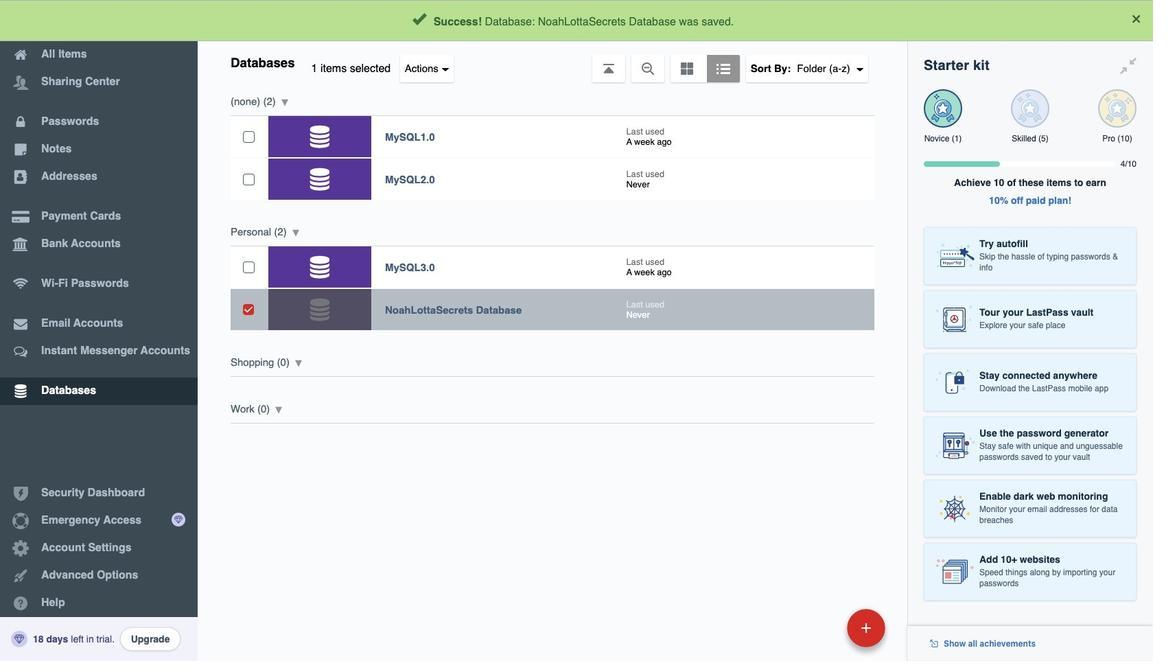 Task type: locate. For each thing, give the bounding box(es) containing it.
new item navigation
[[753, 605, 894, 661]]

alert
[[0, 0, 1154, 41]]

search my vault text field
[[331, 5, 880, 36]]



Task type: describe. For each thing, give the bounding box(es) containing it.
Search search field
[[331, 5, 880, 36]]

vault options navigation
[[198, 41, 908, 82]]

new item element
[[753, 609, 891, 648]]

main navigation navigation
[[0, 0, 198, 661]]



Task type: vqa. For each thing, say whether or not it's contained in the screenshot.
New item navigation
yes



